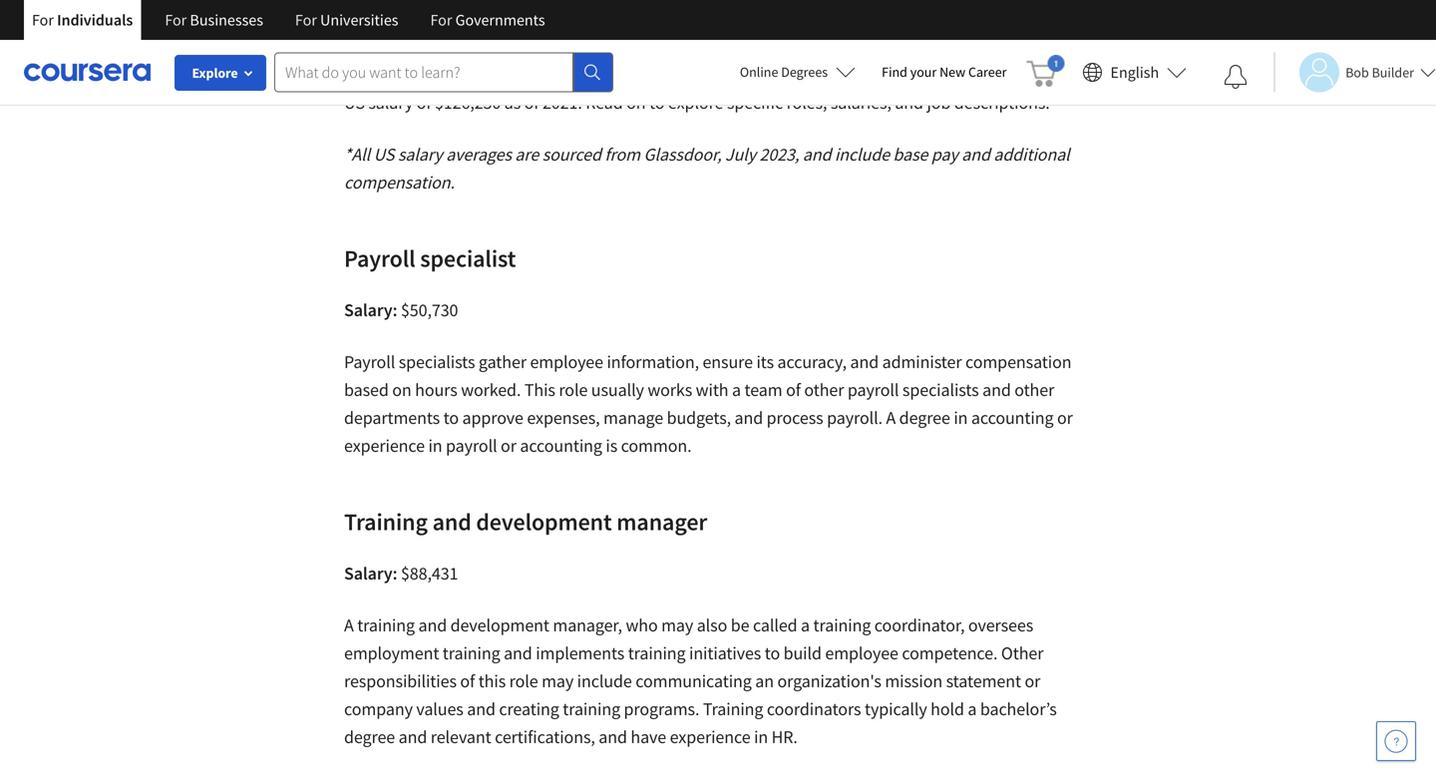 Task type: describe. For each thing, give the bounding box(es) containing it.
salary: for salary: $50,730
[[344, 299, 398, 321]]

coordinator,
[[875, 614, 965, 637]]

usually
[[591, 379, 644, 401]]

your
[[911, 63, 937, 81]]

who
[[626, 614, 658, 637]]

0 vertical spatial in
[[954, 407, 968, 429]]

company
[[344, 698, 413, 720]]

for individuals
[[32, 10, 133, 30]]

hours
[[415, 379, 458, 401]]

individuals
[[57, 10, 133, 30]]

and right 2023,
[[803, 143, 832, 166]]

experience inside payroll specialists gather employee information, ensure its accuracy, and administer compensation based on hours worked. this role usually works with a team of other payroll specialists and other departments to approve expenses, manage budgets, and process payroll. a degree in accounting or experience in payroll or accounting is common.
[[344, 434, 425, 457]]

]. the bls cites an average annual us salary of $126,230 as of 2021. read on to explore specific roles, salaries, and job descriptions.
[[344, 63, 1086, 114]]

as
[[505, 91, 521, 114]]

have
[[631, 726, 667, 748]]

oversees
[[969, 614, 1034, 637]]

us inside *all us salary averages are sourced from glassdoor, july 2023, and include base pay and additional compensation.
[[374, 143, 395, 166]]

compensation.
[[344, 171, 455, 194]]

to inside "]. the bls cites an average annual us salary of $126,230 as of 2021. read on to explore specific roles, salaries, and job descriptions."
[[650, 91, 665, 114]]

development inside a training and development manager, who may also be called a training coordinator, oversees employment training and implements training initiatives to build employee competence. other responsibilities of this role may include communicating an organization's mission statement or company values and creating training programs. training coordinators typically hold a bachelor's degree and relevant certifications, and have experience in hr.
[[451, 614, 550, 637]]

a inside payroll specialists gather employee information, ensure its accuracy, and administer compensation based on hours worked. this role usually works with a team of other payroll specialists and other departments to approve expenses, manage budgets, and process payroll. a degree in accounting or experience in payroll or accounting is common.
[[886, 407, 896, 429]]

*all us salary averages are sourced from glassdoor, july 2023, and include base pay and additional compensation.
[[344, 143, 1070, 194]]

other
[[1002, 642, 1044, 664]]

read
[[586, 91, 623, 114]]

for for governments
[[430, 10, 452, 30]]

and up employment on the left bottom of the page
[[419, 614, 447, 637]]

pay
[[932, 143, 959, 166]]

hold
[[931, 698, 965, 720]]

payroll specialists gather employee information, ensure its accuracy, and administer compensation based on hours worked. this role usually works with a team of other payroll specialists and other departments to approve expenses, manage budgets, and process payroll. a degree in accounting or experience in payroll or accounting is common.
[[344, 351, 1073, 457]]

1 link
[[827, 63, 836, 86]]

build
[[784, 642, 822, 664]]

salary inside "]. the bls cites an average annual us salary of $126,230 as of 2021. read on to explore specific roles, salaries, and job descriptions."
[[368, 91, 413, 114]]

certifications,
[[495, 726, 595, 748]]

roles,
[[787, 91, 827, 114]]

specialist
[[420, 243, 516, 273]]

employee inside payroll specialists gather employee information, ensure its accuracy, and administer compensation based on hours worked. this role usually works with a team of other payroll specialists and other departments to approve expenses, manage budgets, and process payroll. a degree in accounting or experience in payroll or accounting is common.
[[530, 351, 604, 373]]

on inside "]. the bls cites an average annual us salary of $126,230 as of 2021. read on to explore specific roles, salaries, and job descriptions."
[[627, 91, 646, 114]]

ensure
[[703, 351, 753, 373]]

a inside a training and development manager, who may also be called a training coordinator, oversees employment training and implements training initiatives to build employee competence. other responsibilities of this role may include communicating an organization's mission statement or company values and creating training programs. training coordinators typically hold a bachelor's degree and relevant certifications, and have experience in hr.
[[344, 614, 354, 637]]

1 other from the left
[[805, 379, 844, 401]]

a inside payroll specialists gather employee information, ensure its accuracy, and administer compensation based on hours worked. this role usually works with a team of other payroll specialists and other departments to approve expenses, manage budgets, and process payroll. a degree in accounting or experience in payroll or accounting is common.
[[732, 379, 741, 401]]

salary: $50,730
[[344, 299, 462, 321]]

also
[[697, 614, 728, 637]]

].
[[836, 63, 846, 86]]

works
[[648, 379, 693, 401]]

or inside a training and development manager, who may also be called a training coordinator, oversees employment training and implements training initiatives to build employee competence. other responsibilities of this role may include communicating an organization's mission statement or company values and creating training programs. training coordinators typically hold a bachelor's degree and relevant certifications, and have experience in hr.
[[1025, 670, 1041, 692]]

process
[[767, 407, 824, 429]]

salary: for salary: $88,431
[[344, 562, 398, 585]]

include inside a training and development manager, who may also be called a training coordinator, oversees employment training and implements training initiatives to build employee competence. other responsibilities of this role may include communicating an organization's mission statement or company values and creating training programs. training coordinators typically hold a bachelor's degree and relevant certifications, and have experience in hr.
[[577, 670, 632, 692]]

implements
[[536, 642, 625, 664]]

training up certifications,
[[563, 698, 621, 720]]

explore button
[[175, 55, 266, 91]]

1 vertical spatial may
[[542, 670, 574, 692]]

is
[[606, 434, 618, 457]]

departments
[[344, 407, 440, 429]]

annual
[[1034, 63, 1086, 86]]

and down "team"
[[735, 407, 763, 429]]

information,
[[607, 351, 699, 373]]

to inside payroll specialists gather employee information, ensure its accuracy, and administer compensation based on hours worked. this role usually works with a team of other payroll specialists and other departments to approve expenses, manage budgets, and process payroll. a degree in accounting or experience in payroll or accounting is common.
[[444, 407, 459, 429]]

manager
[[617, 507, 708, 537]]

english button
[[1075, 40, 1195, 105]]

bob builder button
[[1274, 52, 1437, 92]]

manage
[[604, 407, 664, 429]]

and right the pay
[[962, 143, 991, 166]]

1 horizontal spatial payroll
[[848, 379, 899, 401]]

businesses
[[190, 10, 263, 30]]

and up 'this'
[[504, 642, 532, 664]]

and up $88,431
[[433, 507, 472, 537]]

english
[[1111, 62, 1160, 82]]

0 horizontal spatial accounting
[[520, 434, 603, 457]]

of right as
[[524, 91, 539, 114]]

communicating
[[636, 670, 752, 692]]

degree inside payroll specialists gather employee information, ensure its accuracy, and administer compensation based on hours worked. this role usually works with a team of other payroll specialists and other departments to approve expenses, manage budgets, and process payroll. a degree in accounting or experience in payroll or accounting is common.
[[900, 407, 951, 429]]

online degrees button
[[724, 50, 872, 94]]

initiatives
[[689, 642, 761, 664]]

explore
[[668, 91, 724, 114]]

this
[[525, 379, 556, 401]]

in inside a training and development manager, who may also be called a training coordinator, oversees employment training and implements training initiatives to build employee competence. other responsibilities of this role may include communicating an organization's mission statement or company values and creating training programs. training coordinators typically hold a bachelor's degree and relevant certifications, and have experience in hr.
[[754, 726, 768, 748]]

gather
[[479, 351, 527, 373]]

of inside payroll specialists gather employee information, ensure its accuracy, and administer compensation based on hours worked. this role usually works with a team of other payroll specialists and other departments to approve expenses, manage budgets, and process payroll. a degree in accounting or experience in payroll or accounting is common.
[[786, 379, 801, 401]]

1 vertical spatial or
[[501, 434, 517, 457]]

expenses,
[[527, 407, 600, 429]]

bob builder
[[1346, 63, 1415, 81]]

its
[[757, 351, 774, 373]]

training up employment on the left bottom of the page
[[357, 614, 415, 637]]

the
[[849, 63, 877, 86]]

programs.
[[624, 698, 700, 720]]

degrees
[[781, 63, 828, 81]]

budgets,
[[667, 407, 731, 429]]

1 horizontal spatial accounting
[[972, 407, 1054, 429]]

additional
[[994, 143, 1070, 166]]

0 vertical spatial or
[[1057, 407, 1073, 429]]

employee inside a training and development manager, who may also be called a training coordinator, oversees employment training and implements training initiatives to build employee competence. other responsibilities of this role may include communicating an organization's mission statement or company values and creating training programs. training coordinators typically hold a bachelor's degree and relevant certifications, and have experience in hr.
[[825, 642, 899, 664]]

and down compensation
[[983, 379, 1011, 401]]

2023,
[[760, 143, 800, 166]]

coursera image
[[24, 56, 151, 88]]

training inside a training and development manager, who may also be called a training coordinator, oversees employment training and implements training initiatives to build employee competence. other responsibilities of this role may include communicating an organization's mission statement or company values and creating training programs. training coordinators typically hold a bachelor's degree and relevant certifications, and have experience in hr.
[[703, 698, 764, 720]]

1
[[827, 63, 836, 86]]

organization's
[[778, 670, 882, 692]]

statement
[[946, 670, 1022, 692]]

payroll for payroll specialists gather employee information, ensure its accuracy, and administer compensation based on hours worked. this role usually works with a team of other payroll specialists and other departments to approve expenses, manage budgets, and process payroll. a degree in accounting or experience in payroll or accounting is common.
[[344, 351, 395, 373]]

*all
[[344, 143, 370, 166]]

descriptions.
[[955, 91, 1050, 114]]

online
[[740, 63, 779, 81]]



Task type: vqa. For each thing, say whether or not it's contained in the screenshot.
employee within the Payroll specialists gather employee information, ensure its accuracy, and administer compensation based on hours worked. This role usually works with a team of other payroll specialists and other departments to approve expenses, manage budgets, and process payroll. A degree in accounting or experience in payroll or accounting is common.
yes



Task type: locate. For each thing, give the bounding box(es) containing it.
july
[[725, 143, 756, 166]]

a right the payroll.
[[886, 407, 896, 429]]

1 horizontal spatial us
[[374, 143, 395, 166]]

worked.
[[461, 379, 521, 401]]

career
[[969, 63, 1007, 81]]

explore
[[192, 64, 238, 82]]

0 horizontal spatial on
[[392, 379, 412, 401]]

other down accuracy,
[[805, 379, 844, 401]]

averages
[[446, 143, 512, 166]]

1 for from the left
[[32, 10, 54, 30]]

for for individuals
[[32, 10, 54, 30]]

2 for from the left
[[165, 10, 187, 30]]

payroll inside payroll specialists gather employee information, ensure its accuracy, and administer compensation based on hours worked. this role usually works with a team of other payroll specialists and other departments to approve expenses, manage budgets, and process payroll. a degree in accounting or experience in payroll or accounting is common.
[[344, 351, 395, 373]]

1 horizontal spatial may
[[662, 614, 694, 637]]

to down hours
[[444, 407, 459, 429]]

a up build
[[801, 614, 810, 637]]

0 vertical spatial role
[[559, 379, 588, 401]]

2 vertical spatial or
[[1025, 670, 1041, 692]]

0 horizontal spatial degree
[[344, 726, 395, 748]]

payroll up based
[[344, 351, 395, 373]]

on inside payroll specialists gather employee information, ensure its accuracy, and administer compensation based on hours worked. this role usually works with a team of other payroll specialists and other departments to approve expenses, manage budgets, and process payroll. a degree in accounting or experience in payroll or accounting is common.
[[392, 379, 412, 401]]

and left have
[[599, 726, 627, 748]]

find your new career
[[882, 63, 1007, 81]]

1 payroll from the top
[[344, 243, 416, 273]]

None search field
[[274, 52, 614, 92]]

employee up this
[[530, 351, 604, 373]]

3 for from the left
[[295, 10, 317, 30]]

payroll up 'salary: $50,730'
[[344, 243, 416, 273]]

degree inside a training and development manager, who may also be called a training coordinator, oversees employment training and implements training initiatives to build employee competence. other responsibilities of this role may include communicating an organization's mission statement or company values and creating training programs. training coordinators typically hold a bachelor's degree and relevant certifications, and have experience in hr.
[[344, 726, 395, 748]]

1 horizontal spatial to
[[650, 91, 665, 114]]

from
[[605, 143, 641, 166]]

this
[[479, 670, 506, 692]]

and left job
[[895, 91, 924, 114]]

experience down departments
[[344, 434, 425, 457]]

accounting down compensation
[[972, 407, 1054, 429]]

0 vertical spatial an
[[950, 63, 969, 86]]

show notifications image
[[1224, 65, 1248, 89]]

1 horizontal spatial degree
[[900, 407, 951, 429]]

shopping cart: 1 item image
[[1027, 55, 1065, 87]]

payroll down "approve" at the bottom
[[446, 434, 497, 457]]

include left base on the top
[[835, 143, 890, 166]]

training and development manager
[[344, 507, 712, 537]]

an
[[950, 63, 969, 86], [755, 670, 774, 692]]

1 vertical spatial a
[[801, 614, 810, 637]]

responsibilities
[[344, 670, 457, 692]]

role inside payroll specialists gather employee information, ensure its accuracy, and administer compensation based on hours worked. this role usually works with a team of other payroll specialists and other departments to approve expenses, manage budgets, and process payroll. a degree in accounting or experience in payroll or accounting is common.
[[559, 379, 588, 401]]

1 vertical spatial degree
[[344, 726, 395, 748]]

called
[[753, 614, 798, 637]]

for for universities
[[295, 10, 317, 30]]

salary
[[368, 91, 413, 114], [398, 143, 443, 166]]

new
[[940, 63, 966, 81]]

payroll specialist
[[344, 243, 516, 273]]

0 vertical spatial degree
[[900, 407, 951, 429]]

training up salary: $88,431
[[344, 507, 428, 537]]

of inside a training and development manager, who may also be called a training coordinator, oversees employment training and implements training initiatives to build employee competence. other responsibilities of this role may include communicating an organization's mission statement or company values and creating training programs. training coordinators typically hold a bachelor's degree and relevant certifications, and have experience in hr.
[[460, 670, 475, 692]]

0 vertical spatial employee
[[530, 351, 604, 373]]

2 vertical spatial a
[[968, 698, 977, 720]]

0 horizontal spatial payroll
[[446, 434, 497, 457]]

payroll for payroll specialist
[[344, 243, 416, 273]]

a right with
[[732, 379, 741, 401]]

experience down programs.
[[670, 726, 751, 748]]

and down 'this'
[[467, 698, 496, 720]]

for for businesses
[[165, 10, 187, 30]]

us up *all
[[344, 91, 365, 114]]

0 vertical spatial may
[[662, 614, 694, 637]]

or down "approve" at the bottom
[[501, 434, 517, 457]]

0 horizontal spatial role
[[509, 670, 538, 692]]

values
[[416, 698, 464, 720]]

governments
[[456, 10, 545, 30]]

0 vertical spatial salary:
[[344, 299, 398, 321]]

0 vertical spatial salary
[[368, 91, 413, 114]]

specialists up hours
[[399, 351, 475, 373]]

be
[[731, 614, 750, 637]]

2 vertical spatial to
[[765, 642, 780, 664]]

training down who
[[628, 642, 686, 664]]

1 vertical spatial payroll
[[446, 434, 497, 457]]

may left also
[[662, 614, 694, 637]]

employee up organization's
[[825, 642, 899, 664]]

1 vertical spatial in
[[428, 434, 443, 457]]

in down administer
[[954, 407, 968, 429]]

in down departments
[[428, 434, 443, 457]]

based
[[344, 379, 389, 401]]

salary: left $50,730
[[344, 299, 398, 321]]

for left businesses
[[165, 10, 187, 30]]

bls
[[881, 63, 909, 86]]

salary:
[[344, 299, 398, 321], [344, 562, 398, 585]]

1 horizontal spatial an
[[950, 63, 969, 86]]

0 horizontal spatial to
[[444, 407, 459, 429]]

1 horizontal spatial in
[[754, 726, 768, 748]]

cites
[[913, 63, 947, 86]]

employment
[[344, 642, 439, 664]]

2 vertical spatial in
[[754, 726, 768, 748]]

and right accuracy,
[[851, 351, 879, 373]]

are
[[515, 143, 539, 166]]

1 vertical spatial us
[[374, 143, 395, 166]]

and inside "]. the bls cites an average annual us salary of $126,230 as of 2021. read on to explore specific roles, salaries, and job descriptions."
[[895, 91, 924, 114]]

employee
[[530, 351, 604, 373], [825, 642, 899, 664]]

average
[[973, 63, 1031, 86]]

1 horizontal spatial experience
[[670, 726, 751, 748]]

0 horizontal spatial employee
[[530, 351, 604, 373]]

$126,230
[[435, 91, 501, 114]]

a
[[886, 407, 896, 429], [344, 614, 354, 637]]

2 horizontal spatial in
[[954, 407, 968, 429]]

1 vertical spatial salary
[[398, 143, 443, 166]]

0 horizontal spatial may
[[542, 670, 574, 692]]

degree down administer
[[900, 407, 951, 429]]

0 vertical spatial payroll
[[344, 243, 416, 273]]

2 horizontal spatial to
[[765, 642, 780, 664]]

experience inside a training and development manager, who may also be called a training coordinator, oversees employment training and implements training initiatives to build employee competence. other responsibilities of this role may include communicating an organization's mission statement or company values and creating training programs. training coordinators typically hold a bachelor's degree and relevant certifications, and have experience in hr.
[[670, 726, 751, 748]]

salary up *all
[[368, 91, 413, 114]]

training up 'this'
[[443, 642, 500, 664]]

to down called
[[765, 642, 780, 664]]

include inside *all us salary averages are sourced from glassdoor, july 2023, and include base pay and additional compensation.
[[835, 143, 890, 166]]

0 horizontal spatial us
[[344, 91, 365, 114]]

on right read
[[627, 91, 646, 114]]

1 vertical spatial an
[[755, 670, 774, 692]]

1 horizontal spatial or
[[1025, 670, 1041, 692]]

for left universities
[[295, 10, 317, 30]]

training
[[344, 507, 428, 537], [703, 698, 764, 720]]

1 vertical spatial payroll
[[344, 351, 395, 373]]

help center image
[[1385, 729, 1409, 753]]

2 horizontal spatial a
[[968, 698, 977, 720]]

$50,730
[[401, 299, 458, 321]]

salary: left $88,431
[[344, 562, 398, 585]]

1 salary: from the top
[[344, 299, 398, 321]]

1 horizontal spatial other
[[1015, 379, 1055, 401]]

salaries,
[[831, 91, 892, 114]]

0 horizontal spatial training
[[344, 507, 428, 537]]

1 vertical spatial to
[[444, 407, 459, 429]]

0 vertical spatial a
[[886, 407, 896, 429]]

training up build
[[814, 614, 871, 637]]

1 horizontal spatial employee
[[825, 642, 899, 664]]

find
[[882, 63, 908, 81]]

0 vertical spatial development
[[476, 507, 612, 537]]

for
[[32, 10, 54, 30], [165, 10, 187, 30], [295, 10, 317, 30], [430, 10, 452, 30]]

base
[[893, 143, 928, 166]]

role up expenses,
[[559, 379, 588, 401]]

2 horizontal spatial or
[[1057, 407, 1073, 429]]

an inside "]. the bls cites an average annual us salary of $126,230 as of 2021. read on to explore specific roles, salaries, and job descriptions."
[[950, 63, 969, 86]]

of left 'this'
[[460, 670, 475, 692]]

degree down company
[[344, 726, 395, 748]]

manager,
[[553, 614, 623, 637]]

payroll
[[848, 379, 899, 401], [446, 434, 497, 457]]

with
[[696, 379, 729, 401]]

a right hold on the bottom of the page
[[968, 698, 977, 720]]

1 vertical spatial development
[[451, 614, 550, 637]]

0 horizontal spatial experience
[[344, 434, 425, 457]]

on
[[627, 91, 646, 114], [392, 379, 412, 401]]

0 horizontal spatial specialists
[[399, 351, 475, 373]]

$88,431
[[401, 562, 458, 585]]

include down implements
[[577, 670, 632, 692]]

mission
[[885, 670, 943, 692]]

typically
[[865, 698, 928, 720]]

0 vertical spatial accounting
[[972, 407, 1054, 429]]

1 horizontal spatial a
[[886, 407, 896, 429]]

administer
[[883, 351, 962, 373]]

for governments
[[430, 10, 545, 30]]

4 for from the left
[[430, 10, 452, 30]]

role up creating
[[509, 670, 538, 692]]

1 vertical spatial on
[[392, 379, 412, 401]]

for left individuals
[[32, 10, 54, 30]]

salary up compensation.
[[398, 143, 443, 166]]

salary: $88,431
[[344, 562, 462, 585]]

in
[[954, 407, 968, 429], [428, 434, 443, 457], [754, 726, 768, 748]]

job
[[927, 91, 951, 114]]

of
[[417, 91, 431, 114], [524, 91, 539, 114], [786, 379, 801, 401], [460, 670, 475, 692]]

in left hr.
[[754, 726, 768, 748]]

0 horizontal spatial other
[[805, 379, 844, 401]]

and down values
[[399, 726, 427, 748]]

1 vertical spatial accounting
[[520, 434, 603, 457]]

0 horizontal spatial or
[[501, 434, 517, 457]]

an down 'initiatives'
[[755, 670, 774, 692]]

creating
[[499, 698, 559, 720]]

other down compensation
[[1015, 379, 1055, 401]]

training
[[357, 614, 415, 637], [814, 614, 871, 637], [443, 642, 500, 664], [628, 642, 686, 664], [563, 698, 621, 720]]

1 vertical spatial experience
[[670, 726, 751, 748]]

2 other from the left
[[1015, 379, 1055, 401]]

0 vertical spatial to
[[650, 91, 665, 114]]

specific
[[727, 91, 783, 114]]

approve
[[462, 407, 524, 429]]

other
[[805, 379, 844, 401], [1015, 379, 1055, 401]]

payroll
[[344, 243, 416, 273], [344, 351, 395, 373]]

accounting down expenses,
[[520, 434, 603, 457]]

specialists down administer
[[903, 379, 979, 401]]

1 vertical spatial employee
[[825, 642, 899, 664]]

1 vertical spatial a
[[344, 614, 354, 637]]

0 vertical spatial training
[[344, 507, 428, 537]]

1 horizontal spatial role
[[559, 379, 588, 401]]

an right the cites
[[950, 63, 969, 86]]

of left $126,230
[[417, 91, 431, 114]]

builder
[[1372, 63, 1415, 81]]

0 vertical spatial us
[[344, 91, 365, 114]]

payroll.
[[827, 407, 883, 429]]

0 horizontal spatial include
[[577, 670, 632, 692]]

to inside a training and development manager, who may also be called a training coordinator, oversees employment training and implements training initiatives to build employee competence. other responsibilities of this role may include communicating an organization's mission statement or company values and creating training programs. training coordinators typically hold a bachelor's degree and relevant certifications, and have experience in hr.
[[765, 642, 780, 664]]

hr.
[[772, 726, 798, 748]]

us inside "]. the bls cites an average annual us salary of $126,230 as of 2021. read on to explore specific roles, salaries, and job descriptions."
[[344, 91, 365, 114]]

on up departments
[[392, 379, 412, 401]]

0 vertical spatial include
[[835, 143, 890, 166]]

for up what do you want to learn? text field
[[430, 10, 452, 30]]

0 vertical spatial experience
[[344, 434, 425, 457]]

1 horizontal spatial training
[[703, 698, 764, 720]]

0 vertical spatial on
[[627, 91, 646, 114]]

0 horizontal spatial an
[[755, 670, 774, 692]]

0 vertical spatial a
[[732, 379, 741, 401]]

may down implements
[[542, 670, 574, 692]]

1 vertical spatial include
[[577, 670, 632, 692]]

What do you want to learn? text field
[[274, 52, 574, 92]]

banner navigation
[[16, 0, 561, 40]]

1 horizontal spatial specialists
[[903, 379, 979, 401]]

a up employment on the left bottom of the page
[[344, 614, 354, 637]]

or
[[1057, 407, 1073, 429], [501, 434, 517, 457], [1025, 670, 1041, 692]]

1 vertical spatial salary:
[[344, 562, 398, 585]]

1 horizontal spatial on
[[627, 91, 646, 114]]

role inside a training and development manager, who may also be called a training coordinator, oversees employment training and implements training initiatives to build employee competence. other responsibilities of this role may include communicating an organization's mission statement or company values and creating training programs. training coordinators typically hold a bachelor's degree and relevant certifications, and have experience in hr.
[[509, 670, 538, 692]]

sourced
[[542, 143, 602, 166]]

to left explore at the top of the page
[[650, 91, 665, 114]]

for businesses
[[165, 10, 263, 30]]

1 horizontal spatial a
[[801, 614, 810, 637]]

to
[[650, 91, 665, 114], [444, 407, 459, 429], [765, 642, 780, 664]]

of up process
[[786, 379, 801, 401]]

1 vertical spatial training
[[703, 698, 764, 720]]

2 payroll from the top
[[344, 351, 395, 373]]

2021.
[[543, 91, 582, 114]]

2 salary: from the top
[[344, 562, 398, 585]]

0 vertical spatial specialists
[[399, 351, 475, 373]]

an inside a training and development manager, who may also be called a training coordinator, oversees employment training and implements training initiatives to build employee competence. other responsibilities of this role may include communicating an organization's mission statement or company values and creating training programs. training coordinators typically hold a bachelor's degree and relevant certifications, and have experience in hr.
[[755, 670, 774, 692]]

or down other
[[1025, 670, 1041, 692]]

accuracy,
[[778, 351, 847, 373]]

compensation
[[966, 351, 1072, 373]]

find your new career link
[[872, 60, 1017, 85]]

training down communicating
[[703, 698, 764, 720]]

0 vertical spatial payroll
[[848, 379, 899, 401]]

may
[[662, 614, 694, 637], [542, 670, 574, 692]]

1 vertical spatial role
[[509, 670, 538, 692]]

role
[[559, 379, 588, 401], [509, 670, 538, 692]]

bob
[[1346, 63, 1370, 81]]

1 horizontal spatial include
[[835, 143, 890, 166]]

or down compensation
[[1057, 407, 1073, 429]]

0 horizontal spatial a
[[344, 614, 354, 637]]

coordinators
[[767, 698, 861, 720]]

salary inside *all us salary averages are sourced from glassdoor, july 2023, and include base pay and additional compensation.
[[398, 143, 443, 166]]

payroll up the payroll.
[[848, 379, 899, 401]]

us right *all
[[374, 143, 395, 166]]

0 horizontal spatial a
[[732, 379, 741, 401]]

accounting
[[972, 407, 1054, 429], [520, 434, 603, 457]]

0 horizontal spatial in
[[428, 434, 443, 457]]

1 vertical spatial specialists
[[903, 379, 979, 401]]

for universities
[[295, 10, 399, 30]]

online degrees
[[740, 63, 828, 81]]



